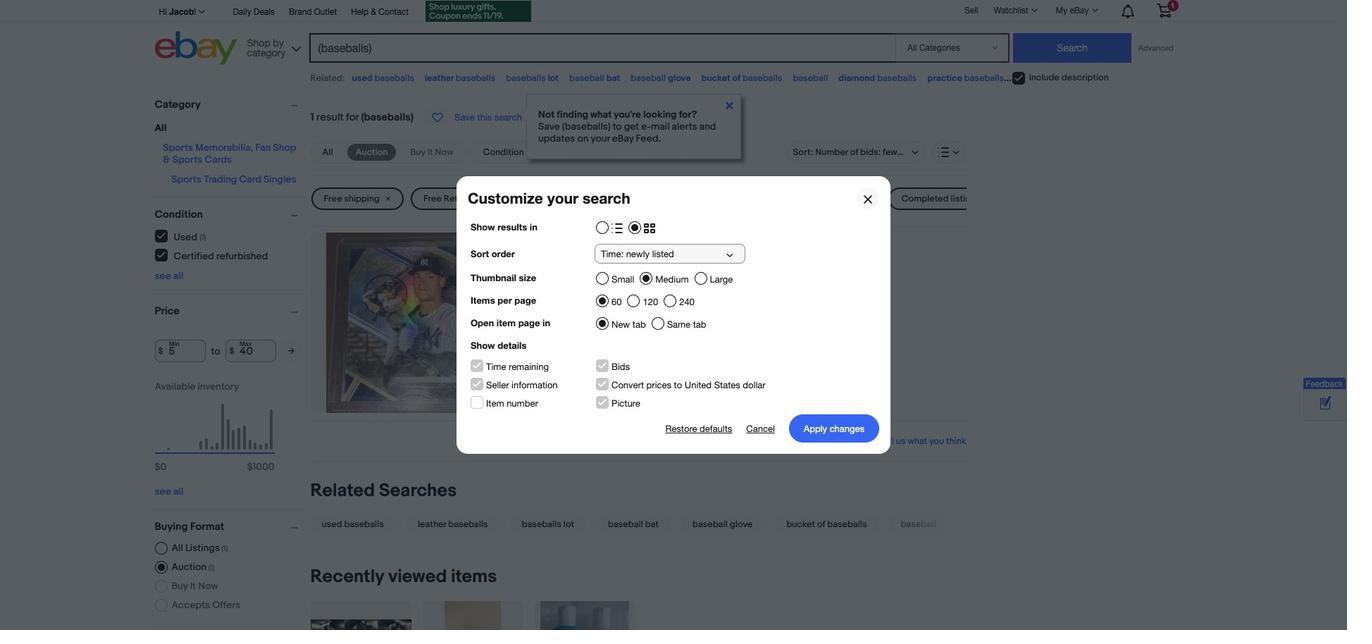 Task type: locate. For each thing, give the bounding box(es) containing it.
1
[[310, 111, 314, 124], [502, 307, 506, 321]]

1 horizontal spatial auction
[[356, 147, 388, 158]]

0 vertical spatial page
[[515, 295, 536, 306]]

2 all from the top
[[173, 486, 184, 498]]

0 vertical spatial baseball link
[[793, 73, 828, 84]]

0 vertical spatial bucket
[[702, 73, 731, 84]]

2021 topps gold label class 2 blue #43 aaron judge /99 pre-owned
[[502, 244, 816, 275]]

this inside 'joschen_27 (1) 50% 1 bid free shipping free returns authenticity guarantee view similar active items sell one like this'
[[562, 381, 580, 395]]

buying format
[[155, 520, 224, 534]]

1 vertical spatial glove
[[730, 519, 753, 530]]

1 result for (baseballs)
[[310, 111, 414, 124]]

&
[[371, 7, 376, 17], [163, 154, 170, 166]]

used baseballs down "related"
[[322, 519, 384, 530]]

0 vertical spatial used
[[629, 193, 651, 204]]

sort order
[[471, 248, 515, 259]]

0 vertical spatial what
[[591, 109, 612, 121]]

1 horizontal spatial glove
[[730, 519, 753, 530]]

customize your search dialog
[[0, 0, 1348, 630]]

banner
[[155, 0, 1182, 68]]

your inside not finding what you're looking for? save (baseballs) to get e-mail alerts and updates on your ebay feed.
[[591, 133, 610, 144]]

 (1) Items text field
[[220, 544, 228, 553]]

1 vertical spatial used
[[322, 519, 342, 530]]

0 vertical spatial it
[[428, 147, 433, 158]]

0 horizontal spatial what
[[591, 109, 612, 121]]

1 vertical spatial shipping
[[526, 322, 567, 336]]

shipping down auction text field
[[344, 193, 380, 204]]

one
[[522, 381, 541, 395]]

all down buying
[[172, 542, 183, 554]]

see for condition
[[155, 270, 171, 282]]

see all down certified
[[155, 270, 184, 282]]

all down result
[[322, 147, 333, 158]]

(1) down listings
[[208, 563, 215, 572]]

None submit
[[1013, 33, 1132, 63]]

0 horizontal spatial &
[[163, 154, 170, 166]]

0 horizontal spatial tab
[[633, 319, 646, 330]]

this inside save this search button
[[478, 112, 492, 123]]

what left you're
[[591, 109, 612, 121]]

format
[[190, 520, 224, 534]]

(baseballs) right for
[[361, 111, 414, 124]]

lot up not
[[548, 73, 559, 84]]

1 horizontal spatial sell
[[965, 5, 979, 15]]

auction down '1 result for (baseballs)'
[[356, 147, 388, 158]]

1 see all from the top
[[155, 270, 184, 282]]

$
[[158, 346, 163, 356], [229, 346, 234, 356], [155, 461, 160, 473], [247, 461, 253, 473]]

1 horizontal spatial bucket
[[787, 519, 815, 530]]

now down  (1) items text field
[[198, 580, 218, 592]]

brand outlet link
[[289, 5, 337, 20]]

new
[[612, 319, 630, 330]]

1 horizontal spatial your
[[591, 133, 610, 144]]

1 horizontal spatial used
[[352, 73, 373, 84]]

(1) inside 'joschen_27 (1) 50% 1 bid free shipping free returns authenticity guarantee view similar active items sell one like this'
[[745, 289, 754, 302]]

used inside used link
[[629, 193, 651, 204]]

0 vertical spatial items
[[593, 367, 620, 380]]

1 horizontal spatial all
[[172, 542, 183, 554]]

save inside button
[[455, 112, 475, 123]]

Authenticity Guarantee text field
[[502, 351, 628, 366]]

1 vertical spatial now
[[198, 580, 218, 592]]

see all down 0
[[155, 486, 184, 498]]

details
[[498, 340, 527, 351]]

0 vertical spatial see all button
[[155, 270, 184, 282]]

thumbnail size
[[471, 272, 536, 283]]

prices
[[647, 380, 672, 390]]

it
[[428, 147, 433, 158], [190, 580, 196, 592]]

1 left 'bid'
[[502, 307, 506, 321]]

show for show results in
[[471, 221, 495, 233]]

$ 0
[[155, 461, 167, 473]]

defaults
[[700, 423, 733, 434]]

0 vertical spatial of
[[733, 73, 741, 84]]

(baseballs) right not
[[562, 121, 611, 133]]

(1) up "certified refurbished" link
[[200, 232, 206, 241]]

this left not
[[478, 112, 492, 123]]

show for show details
[[471, 340, 495, 351]]

same day ship moroccanoil volume shampoo and conditioner 8.5 fl oz duo image
[[444, 601, 501, 630]]

(1) left 50%
[[745, 289, 754, 302]]

available
[[155, 381, 195, 393]]

free
[[324, 193, 342, 204], [424, 193, 442, 204], [502, 322, 524, 336], [502, 337, 524, 350]]

0 vertical spatial show
[[471, 221, 495, 233]]

feedback
[[1306, 379, 1344, 389]]

sports
[[163, 142, 193, 154], [173, 154, 203, 166], [172, 173, 202, 185]]

1 all from the top
[[173, 270, 184, 282]]

2021 topps gold label class 2 blue #43 aaron judge /99 heading
[[502, 244, 816, 258]]

what for you
[[908, 436, 928, 447]]

save up the buy it now link
[[455, 112, 475, 123]]

0 horizontal spatial this
[[478, 112, 492, 123]]

in up returns
[[543, 317, 551, 328]]

2 see from the top
[[155, 486, 171, 498]]

free shipping link
[[311, 187, 404, 210]]

1 see from the top
[[155, 270, 171, 282]]

what for you're
[[591, 109, 612, 121]]

used right related:
[[352, 73, 373, 84]]

category button
[[155, 98, 304, 111]]

singles
[[264, 173, 297, 185]]

$40.00
[[556, 193, 586, 204]]

0 vertical spatial baseball bat
[[569, 73, 620, 84]]

used for used (1)
[[174, 231, 197, 243]]

0 horizontal spatial bucket of baseballs
[[702, 73, 783, 84]]

certified
[[174, 250, 214, 262]]

used baseballs up '1 result for (baseballs)'
[[352, 73, 414, 84]]

card
[[239, 173, 261, 185]]

used link
[[617, 187, 675, 210]]

0 vertical spatial ebay
[[1070, 6, 1089, 16]]

help & contact
[[351, 7, 409, 17]]

it down the auction (1)
[[190, 580, 196, 592]]

tab for same tab
[[693, 319, 707, 330]]

2 vertical spatial all
[[172, 542, 183, 554]]

buy right "auction" link
[[411, 147, 426, 158]]

1 vertical spatial ebay
[[612, 133, 634, 144]]

used
[[629, 193, 651, 204], [174, 231, 197, 243]]

1 horizontal spatial lot
[[564, 519, 574, 530]]

shipping inside 'joschen_27 (1) 50% 1 bid free shipping free returns authenticity guarantee view similar active items sell one like this'
[[526, 322, 567, 336]]

leather baseballs down searches
[[418, 519, 488, 530]]

Auction selected text field
[[356, 146, 388, 159]]

to left the 'get' on the left top of the page
[[613, 121, 622, 133]]

now down save this search button at the left top of the page
[[435, 147, 453, 158]]

2 tab from the left
[[693, 319, 707, 330]]

1 vertical spatial search
[[583, 190, 631, 207]]

2 see all from the top
[[155, 486, 184, 498]]

what right us
[[908, 436, 928, 447]]

all up buying
[[173, 486, 184, 498]]

0 horizontal spatial search
[[495, 112, 522, 123]]

1 vertical spatial baseball link
[[884, 513, 953, 536]]

1 horizontal spatial used
[[629, 193, 651, 204]]

save inside not finding what you're looking for? save (baseballs) to get e-mail alerts and updates on your ebay feed.
[[539, 121, 560, 133]]

1 horizontal spatial baseball link
[[884, 513, 953, 536]]

1 horizontal spatial (baseballs)
[[562, 121, 611, 133]]

1 vertical spatial bucket
[[787, 519, 815, 530]]

baseball bat link
[[591, 513, 676, 536]]

new tab
[[612, 319, 646, 330]]

help
[[351, 7, 369, 17]]

items up same day ship moroccanoil volume shampoo and conditioner 8.5 fl oz duo image
[[451, 566, 497, 588]]

0 horizontal spatial shipping
[[344, 193, 380, 204]]

tooltip
[[527, 94, 741, 159]]

shipping up returns
[[526, 322, 567, 336]]

buy it now
[[411, 147, 453, 158], [172, 580, 218, 592]]

0 horizontal spatial ebay
[[612, 133, 634, 144]]

1 vertical spatial your
[[547, 190, 579, 207]]

baseball bat inside baseball bat link
[[608, 519, 659, 530]]

1 vertical spatial items
[[451, 566, 497, 588]]

see all
[[155, 270, 184, 282], [155, 486, 184, 498]]

information
[[512, 380, 558, 390]]

1 horizontal spatial of
[[817, 519, 826, 530]]

aaron
[[724, 244, 756, 258]]

$ up buying format dropdown button
[[247, 461, 253, 473]]

0 horizontal spatial your
[[547, 190, 579, 207]]

1 horizontal spatial tab
[[693, 319, 707, 330]]

auction down all listings (1)
[[172, 561, 207, 573]]

restore defaults button
[[666, 414, 733, 443]]

show up sort
[[471, 221, 495, 233]]

2 show from the top
[[471, 340, 495, 351]]

1 vertical spatial used
[[174, 231, 197, 243]]

& right the help
[[371, 7, 376, 17]]

1 horizontal spatial bat
[[645, 519, 659, 530]]

to inside not finding what you're looking for? save (baseballs) to get e-mail alerts and updates on your ebay feed.
[[613, 121, 622, 133]]

search up label
[[583, 190, 631, 207]]

1 vertical spatial all
[[322, 147, 333, 158]]

leather baseballs up save this search button at the left top of the page
[[425, 73, 496, 84]]

used down "related"
[[322, 519, 342, 530]]

leather down searches
[[418, 519, 446, 530]]

certified refurbished
[[174, 250, 268, 262]]

0 horizontal spatial all
[[155, 122, 167, 134]]

1 horizontal spatial &
[[371, 7, 376, 17]]

joschen_27 (1) 50% 1 bid free shipping free returns authenticity guarantee view similar active items sell one like this
[[502, 289, 779, 395]]

0 vertical spatial 1
[[310, 111, 314, 124]]

0 horizontal spatial glove
[[668, 73, 691, 84]]

tab right same
[[693, 319, 707, 330]]

page up 'bid'
[[515, 295, 536, 306]]

1 vertical spatial see all button
[[155, 486, 184, 498]]

1 vertical spatial what
[[908, 436, 928, 447]]

search inside button
[[495, 112, 522, 123]]

1 tab from the left
[[633, 319, 646, 330]]

items down guarantee
[[593, 367, 620, 380]]

0 vertical spatial search
[[495, 112, 522, 123]]

used for used
[[629, 193, 651, 204]]

1 vertical spatial baseball glove
[[693, 519, 753, 530]]

leather up save this search button at the left top of the page
[[425, 73, 454, 84]]

(1) inside the auction (1)
[[208, 563, 215, 572]]

all
[[173, 270, 184, 282], [173, 486, 184, 498]]

search inside dialog
[[583, 190, 631, 207]]

sports for sports trading card singles
[[172, 173, 202, 185]]

save this search
[[455, 112, 522, 123]]

1 vertical spatial in
[[543, 317, 551, 328]]

1 horizontal spatial shipping
[[526, 322, 567, 336]]

free down open item page in
[[502, 337, 524, 350]]

medium
[[656, 274, 689, 285]]

glove
[[668, 73, 691, 84], [730, 519, 753, 530]]

see all button down 0
[[155, 486, 184, 498]]

sell left the watchlist at the right
[[965, 5, 979, 15]]

1 vertical spatial sell
[[502, 381, 520, 395]]

auction for auction
[[356, 147, 388, 158]]

ebay right my
[[1070, 6, 1089, 16]]

bucket
[[702, 73, 731, 84], [787, 519, 815, 530]]

1 horizontal spatial save
[[539, 121, 560, 133]]

see all button
[[155, 270, 184, 282], [155, 486, 184, 498]]

in right results at the top left
[[530, 221, 538, 233]]

sell down view
[[502, 381, 520, 395]]

buy up accepts
[[172, 580, 188, 592]]

1 vertical spatial page
[[518, 317, 540, 328]]

item number
[[486, 398, 538, 409]]

0 vertical spatial buy
[[411, 147, 426, 158]]

(1) right listings
[[222, 544, 228, 553]]

1 see all button from the top
[[155, 270, 184, 282]]

to right prices
[[674, 380, 682, 390]]

daily deals
[[233, 7, 275, 17]]

0 horizontal spatial (baseballs)
[[361, 111, 414, 124]]

(1) for joschen_27
[[745, 289, 754, 302]]

1 vertical spatial of
[[817, 519, 826, 530]]

2021 topps gold label class 2 blue #43 aaron judge /99 link
[[502, 244, 967, 262]]

see all for condition
[[155, 270, 184, 282]]

tab right new
[[633, 319, 646, 330]]

1 horizontal spatial now
[[435, 147, 453, 158]]

bat
[[607, 73, 620, 84], [645, 519, 659, 530]]

search left not
[[495, 112, 522, 123]]

bucket of baseballs
[[702, 73, 783, 84], [787, 519, 867, 530]]

1 vertical spatial buy
[[172, 580, 188, 592]]

get the coupon image
[[426, 1, 531, 22]]

used up certified
[[174, 231, 197, 243]]

free returns link
[[411, 187, 500, 210]]

0 vertical spatial lot
[[548, 73, 559, 84]]

open item page in
[[471, 317, 551, 328]]

your right $5.00
[[547, 190, 579, 207]]

include description
[[1029, 72, 1109, 83]]

0 horizontal spatial 1
[[310, 111, 314, 124]]

free shipping
[[324, 193, 380, 204]]

0 vertical spatial sell
[[965, 5, 979, 15]]

used
[[352, 73, 373, 84], [322, 519, 342, 530]]

updates
[[539, 133, 575, 144]]

1 horizontal spatial bucket of baseballs
[[787, 519, 867, 530]]

sell inside account navigation
[[965, 5, 979, 15]]

to left maximum value $40 text field
[[211, 345, 220, 357]]

what inside not finding what you're looking for? save (baseballs) to get e-mail alerts and updates on your ebay feed.
[[591, 109, 612, 121]]

0 vertical spatial see all
[[155, 270, 184, 282]]

/99
[[796, 244, 816, 258]]

save left on
[[539, 121, 560, 133]]

lot left baseball bat link
[[564, 519, 574, 530]]

search for customize your search
[[583, 190, 631, 207]]

1 horizontal spatial this
[[562, 381, 580, 395]]

see down 0
[[155, 486, 171, 498]]

1 show from the top
[[471, 221, 495, 233]]

0 vertical spatial leather baseballs
[[425, 73, 496, 84]]

2 see all button from the top
[[155, 486, 184, 498]]

see all button down certified
[[155, 270, 184, 282]]

it up free returns
[[428, 147, 433, 158]]

show results in
[[471, 221, 538, 233]]

$5.00 to $40.00
[[520, 193, 586, 204]]

advanced link
[[1132, 34, 1181, 62]]

show down open
[[471, 340, 495, 351]]

leather baseballs link
[[401, 513, 505, 536]]

alerts
[[672, 121, 698, 133]]

in
[[530, 221, 538, 233], [543, 317, 551, 328]]

1 left result
[[310, 111, 314, 124]]

search
[[495, 112, 522, 123], [583, 190, 631, 207]]

item
[[486, 398, 504, 409]]

1 vertical spatial bat
[[645, 519, 659, 530]]

memorabilia,
[[195, 142, 253, 154]]

baseball link for related:
[[793, 73, 828, 84]]

now
[[435, 147, 453, 158], [198, 580, 218, 592]]

of inside bucket of baseballs link
[[817, 519, 826, 530]]

buy it now down the auction (1)
[[172, 580, 218, 592]]

shop
[[273, 142, 296, 154]]

0 vertical spatial all
[[173, 270, 184, 282]]

recently
[[310, 566, 384, 588]]

0 vertical spatial baseballs lot
[[506, 73, 559, 84]]

banner containing sell
[[155, 0, 1182, 68]]

your inside dialog
[[547, 190, 579, 207]]

1 vertical spatial leather baseballs
[[418, 519, 488, 530]]

this down active
[[562, 381, 580, 395]]

your right on
[[591, 133, 610, 144]]

0 horizontal spatial used
[[174, 231, 197, 243]]

all down category
[[155, 122, 167, 134]]

(1) inside used (1)
[[200, 232, 206, 241]]

0 horizontal spatial save
[[455, 112, 475, 123]]

see up price
[[155, 270, 171, 282]]

number
[[507, 398, 538, 409]]

0 vertical spatial your
[[591, 133, 610, 144]]

ebay down you're
[[612, 133, 634, 144]]

buying format button
[[155, 520, 304, 534]]

used up class
[[629, 193, 651, 204]]

0 horizontal spatial sell
[[502, 381, 520, 395]]

this
[[478, 112, 492, 123], [562, 381, 580, 395]]

& left 'cards'
[[163, 154, 170, 166]]

buy it now up free returns
[[411, 147, 453, 158]]

0 horizontal spatial buy it now
[[172, 580, 218, 592]]

all down certified
[[173, 270, 184, 282]]

page right item
[[518, 317, 540, 328]]

0 horizontal spatial it
[[190, 580, 196, 592]]

all for price
[[173, 486, 184, 498]]

sports trading card singles link
[[172, 173, 297, 185]]

1 horizontal spatial in
[[543, 317, 551, 328]]



Task type: describe. For each thing, give the bounding box(es) containing it.
2021 topps gold label class 2 blue #43 aaron judge /99 image
[[326, 233, 475, 413]]

bat inside baseball bat link
[[645, 519, 659, 530]]

& inside account navigation
[[371, 7, 376, 17]]

0 horizontal spatial used
[[322, 519, 342, 530]]

0 horizontal spatial buy
[[172, 580, 188, 592]]

deals
[[254, 7, 275, 17]]

us
[[896, 436, 906, 447]]

condition button
[[155, 208, 304, 221]]

see all button for price
[[155, 486, 184, 498]]

sell inside 'joschen_27 (1) 50% 1 bid free shipping free returns authenticity guarantee view similar active items sell one like this'
[[502, 381, 520, 395]]

get
[[624, 121, 639, 133]]

seller
[[486, 380, 509, 390]]

sports for sports memorabilia, fan shop & sports cards
[[163, 142, 193, 154]]

(1) for auction
[[208, 563, 215, 572]]

contact
[[379, 7, 409, 17]]

my
[[1056, 6, 1068, 16]]

bucket inside bucket of baseballs link
[[787, 519, 815, 530]]

items per page
[[471, 295, 536, 306]]

$ up available
[[158, 346, 163, 356]]

owned
[[523, 261, 557, 275]]

baseball link for related searches
[[884, 513, 953, 536]]

1 vertical spatial leather
[[418, 519, 446, 530]]

 (1) Items text field
[[207, 563, 215, 572]]

all for condition
[[173, 270, 184, 282]]

(baseballs) inside not finding what you're looking for? save (baseballs) to get e-mail alerts and updates on your ebay feed.
[[562, 121, 611, 133]]

page for per
[[515, 295, 536, 306]]

tell
[[880, 436, 894, 447]]

sell one like this link
[[502, 381, 580, 395]]

search for save this search
[[495, 112, 522, 123]]

240
[[680, 297, 695, 307]]

0 vertical spatial baseball glove
[[631, 73, 691, 84]]

customize
[[468, 190, 543, 207]]

feed.
[[636, 133, 661, 144]]

0 vertical spatial in
[[530, 221, 538, 233]]

page for item
[[518, 317, 540, 328]]

tab for new tab
[[633, 319, 646, 330]]

Maximum value $40 text field
[[226, 340, 277, 362]]

1 vertical spatial bucket of baseballs
[[787, 519, 867, 530]]

seller information
[[486, 380, 558, 390]]

to inside dialog
[[674, 380, 682, 390]]

0 vertical spatial used
[[352, 73, 373, 84]]

& inside the sports memorabilia, fan shop & sports cards
[[163, 154, 170, 166]]

certified refurbished link
[[155, 249, 269, 262]]

buy it now link
[[402, 144, 462, 161]]

0 vertical spatial shipping
[[344, 193, 380, 204]]

small
[[612, 274, 635, 285]]

graph of available inventory between $5.0 and $40.0 image
[[155, 381, 275, 480]]

0 vertical spatial bucket of baseballs
[[702, 73, 783, 84]]

results
[[498, 221, 527, 233]]

pre-
[[502, 261, 523, 275]]

tooltip containing not finding what you're looking for?
[[527, 94, 741, 159]]

1 vertical spatial it
[[190, 580, 196, 592]]

restore
[[666, 423, 697, 434]]

related searches
[[310, 480, 457, 502]]

baseballs lot link
[[505, 513, 591, 536]]

order
[[492, 248, 515, 259]]

0 horizontal spatial bat
[[607, 73, 620, 84]]

see all for price
[[155, 486, 184, 498]]

sports memorabilia, fan shop & sports cards link
[[163, 142, 296, 166]]

1 vertical spatial lot
[[564, 519, 574, 530]]

1 horizontal spatial it
[[428, 147, 433, 158]]

gold
[[566, 244, 594, 258]]

auction for auction (1)
[[172, 561, 207, 573]]

items inside 'joschen_27 (1) 50% 1 bid free shipping free returns authenticity guarantee view similar active items sell one like this'
[[593, 367, 620, 380]]

open
[[471, 317, 494, 328]]

joschen_27
[[688, 289, 743, 302]]

1 vertical spatial buy it now
[[172, 580, 218, 592]]

your shopping cart contains 1 item image
[[1156, 4, 1172, 18]]

brand
[[289, 7, 312, 17]]

0 horizontal spatial bucket
[[702, 73, 731, 84]]

outlet
[[314, 7, 337, 17]]

finding
[[557, 109, 589, 121]]

duo moroccanoil extra volume shampoo and conditioner 2.4 oz fine to medium hair image
[[541, 601, 629, 630]]

us
[[825, 193, 837, 204]]

changes
[[830, 423, 865, 434]]

practice
[[928, 73, 963, 84]]

120
[[643, 297, 658, 307]]

apply changes
[[804, 423, 865, 434]]

returns
[[444, 193, 476, 204]]

related
[[310, 480, 375, 502]]

auction link
[[347, 144, 396, 161]]

0 vertical spatial used baseballs
[[352, 73, 414, 84]]

auction (1)
[[172, 561, 215, 573]]

free left the returns
[[424, 193, 442, 204]]

cancel button
[[747, 414, 775, 443]]

similar
[[528, 367, 559, 380]]

(1) for used
[[200, 232, 206, 241]]

see for price
[[155, 486, 171, 498]]

(1) inside all listings (1)
[[222, 544, 228, 553]]

0 vertical spatial now
[[435, 147, 453, 158]]

include
[[1029, 72, 1060, 83]]

you're
[[614, 109, 641, 121]]

free down 'bid'
[[502, 322, 524, 336]]

1 inside 'joschen_27 (1) 50% 1 bid free shipping free returns authenticity guarantee view similar active items sell one like this'
[[502, 307, 506, 321]]

0 horizontal spatial lot
[[548, 73, 559, 84]]

listings
[[951, 193, 981, 204]]

1 horizontal spatial baseball glove
[[693, 519, 753, 530]]

baseball glove link
[[676, 513, 770, 536]]

active
[[562, 367, 591, 380]]

0 vertical spatial buy it now
[[411, 147, 453, 158]]

0 horizontal spatial of
[[733, 73, 741, 84]]

2 horizontal spatial all
[[322, 147, 333, 158]]

condition
[[155, 208, 203, 221]]

show details
[[471, 340, 527, 351]]

for
[[346, 111, 359, 124]]

like
[[543, 381, 560, 395]]

description
[[1062, 72, 1109, 83]]

50%
[[757, 289, 779, 302]]

1 vertical spatial used baseballs
[[322, 519, 384, 530]]

items
[[471, 295, 495, 306]]

on
[[578, 133, 589, 144]]

3x sealed fossil long/hanger booster packs (artset) wotc original pokemon cards image
[[310, 619, 411, 630]]

$14.99
[[502, 287, 556, 309]]

0 horizontal spatial items
[[451, 566, 497, 588]]

2
[[662, 244, 669, 258]]

diamond baseballs
[[839, 73, 917, 84]]

sell link
[[958, 5, 985, 15]]

you
[[930, 436, 945, 447]]

0 horizontal spatial now
[[198, 580, 218, 592]]

all listings (1)
[[172, 542, 228, 554]]

remaining
[[509, 362, 549, 372]]

$ up "inventory"
[[229, 346, 234, 356]]

ebay inside account navigation
[[1070, 6, 1089, 16]]

brand outlet
[[289, 7, 337, 17]]

category
[[155, 98, 201, 111]]

sports trading card singles
[[172, 173, 297, 185]]

us only
[[825, 193, 858, 204]]

looking
[[643, 109, 677, 121]]

us only link
[[813, 187, 882, 210]]

save this search button
[[422, 106, 526, 130]]

e-
[[642, 121, 651, 133]]

Minimum value $5 text field
[[155, 340, 205, 362]]

item
[[497, 317, 516, 328]]

2021
[[502, 244, 527, 258]]

account navigation
[[155, 0, 1182, 24]]

0 vertical spatial leather
[[425, 73, 454, 84]]

offers
[[212, 599, 241, 611]]

$ up buying
[[155, 461, 160, 473]]

searches
[[379, 480, 457, 502]]

1 vertical spatial baseballs lot
[[522, 519, 574, 530]]

free down all link
[[324, 193, 342, 204]]

daily deals link
[[233, 5, 275, 20]]

accepts
[[172, 599, 210, 611]]

recently viewed items
[[310, 566, 497, 588]]

0 vertical spatial all
[[155, 122, 167, 134]]

1000
[[253, 461, 275, 473]]

$5.00 to $40.00 link
[[507, 187, 610, 210]]

#43
[[698, 244, 721, 258]]

see all button for condition
[[155, 270, 184, 282]]

$ 1000
[[247, 461, 275, 473]]

to right $5.00
[[545, 193, 554, 204]]

diamond
[[839, 73, 875, 84]]

ebay inside not finding what you're looking for? save (baseballs) to get e-mail alerts and updates on your ebay feed.
[[612, 133, 634, 144]]

only
[[839, 193, 858, 204]]

time remaining
[[486, 362, 549, 372]]

and
[[700, 121, 716, 133]]

large
[[710, 274, 733, 285]]

my ebay
[[1056, 6, 1089, 16]]

1 horizontal spatial buy
[[411, 147, 426, 158]]



Task type: vqa. For each thing, say whether or not it's contained in the screenshot.
the on
yes



